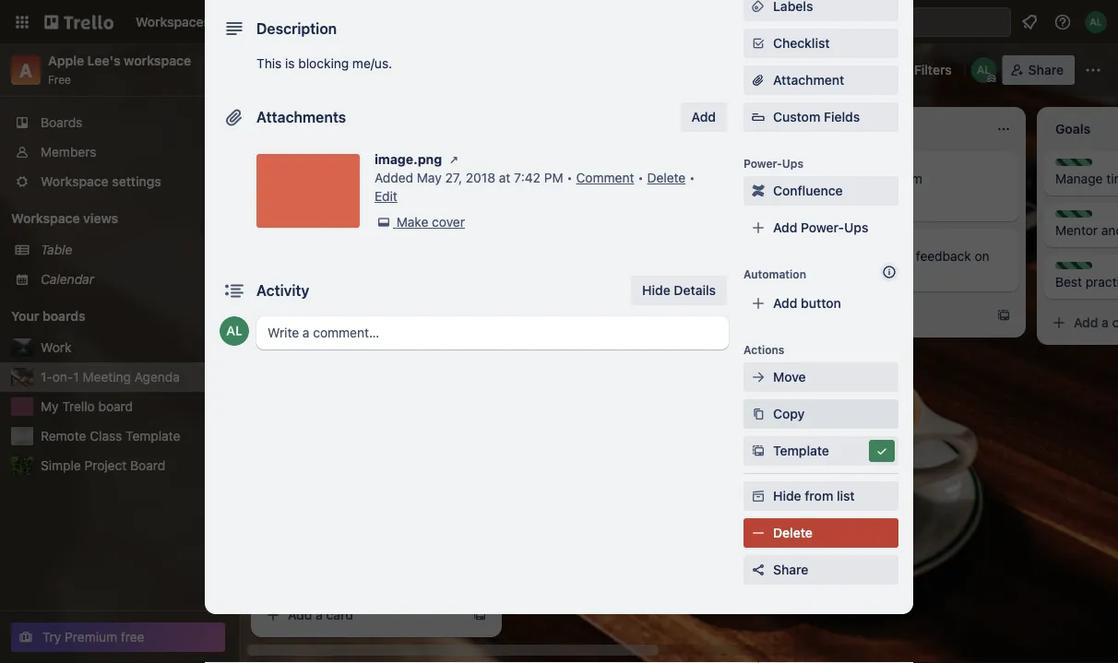 Task type: vqa. For each thing, say whether or not it's contained in the screenshot.
"boards" to the bottom
no



Task type: locate. For each thing, give the bounding box(es) containing it.
delete right stuck
[[647, 170, 686, 186]]

1 horizontal spatial on-
[[280, 60, 307, 80]]

on- down work
[[52, 370, 73, 385]]

board up 'remote class template'
[[98, 399, 133, 414]]

1 vertical spatial 1-
[[41, 370, 52, 385]]

0 notifications image
[[1019, 11, 1041, 33]]

0 horizontal spatial card
[[326, 608, 354, 623]]

sm image inside copy link
[[749, 405, 768, 424]]

pm
[[544, 170, 564, 186]]

1 inside board name text field
[[307, 60, 315, 80]]

share button down 'hide from list' link
[[744, 556, 899, 585]]

goal left the 'ano'
[[1074, 211, 1099, 224]]

tooling
[[603, 330, 644, 345]]

goals
[[624, 241, 656, 257]]

board right this at the left top of the page
[[365, 307, 400, 322]]

how to use this board
[[270, 307, 400, 322]]

hide inside 'hide from list' link
[[773, 489, 802, 504]]

1 horizontal spatial delete
[[773, 526, 813, 541]]

discuss inside 'discuss can you please give feedback on the report?'
[[812, 237, 854, 250]]

0 vertical spatial 1
[[307, 60, 315, 80]]

0 vertical spatial 1-
[[264, 60, 280, 80]]

0 horizontal spatial the
[[680, 241, 699, 257]]

1 horizontal spatial create from template… image
[[997, 308, 1012, 323]]

1 vertical spatial card
[[326, 608, 354, 623]]

power- up you
[[801, 220, 845, 235]]

delete for delete
[[773, 526, 813, 541]]

i think we can improve velocity if we make some tooling changes. link
[[532, 310, 746, 347]]

2 horizontal spatial 1
[[318, 332, 323, 345]]

sm image
[[749, 368, 768, 387], [749, 405, 768, 424], [749, 442, 768, 461], [873, 442, 892, 461], [749, 487, 768, 506]]

move
[[773, 370, 806, 385]]

fields
[[824, 109, 860, 125]]

delete
[[647, 170, 686, 186], [773, 526, 813, 541]]

0 vertical spatial share button
[[1003, 55, 1075, 85]]

goal for best
[[1074, 263, 1099, 276]]

0 horizontal spatial delete
[[647, 170, 686, 186]]

on
[[640, 171, 655, 186], [975, 249, 990, 264]]

a
[[19, 59, 32, 81]]

agenda inside board name text field
[[388, 60, 448, 80]]

share button down 0 notifications image
[[1003, 55, 1075, 85]]

0 vertical spatial 1-on-1 meeting agenda
[[264, 60, 448, 80]]

hide details
[[643, 283, 716, 298]]

0 horizontal spatial share
[[773, 563, 809, 578]]

1 inside button
[[73, 370, 79, 385]]

1 horizontal spatial 1
[[307, 60, 315, 80]]

calendar power-up image
[[755, 62, 770, 77]]

1 vertical spatial delete
[[773, 526, 813, 541]]

1 horizontal spatial delete link
[[744, 519, 899, 548]]

0 vertical spatial delete
[[647, 170, 686, 186]]

on- down description
[[280, 60, 307, 80]]

2 vertical spatial goal
[[1074, 263, 1099, 276]]

delete down hide from list
[[773, 526, 813, 541]]

hide from list link
[[744, 482, 899, 511]]

goal inside goal best practi
[[1074, 263, 1099, 276]]

0 horizontal spatial add a card
[[288, 608, 354, 623]]

primary element
[[0, 0, 1119, 44]]

color: green, title: "goal" element left the 'ano'
[[1056, 210, 1099, 224]]

can inside discuss i think we can improve velocity if we make some tooling changes.
[[592, 312, 613, 327]]

0 vertical spatial on
[[640, 171, 655, 186]]

color: green, title: "goal" element down mentor on the top right of the page
[[1056, 262, 1099, 276]]

how
[[675, 171, 699, 186]]

delete for delete edit
[[647, 170, 686, 186]]

2 vertical spatial 1
[[73, 370, 79, 385]]

is up forward?
[[591, 171, 601, 186]]

sm image for copy
[[749, 405, 768, 424]]

1 vertical spatial create from template… image
[[735, 371, 749, 386]]

discuss for can
[[812, 237, 854, 250]]

1 vertical spatial 1
[[318, 332, 323, 345]]

sm image for make cover
[[375, 213, 393, 232]]

custom fields button
[[744, 108, 899, 126]]

1-on-1 meeting agenda inside board name text field
[[264, 60, 448, 80]]

description
[[257, 20, 337, 37]]

feedback?
[[634, 260, 696, 275]]

discuss
[[853, 160, 895, 173], [812, 237, 854, 250], [550, 300, 592, 313]]

0 vertical spatial discuss
[[853, 160, 895, 173]]

actions
[[744, 343, 785, 356]]

0 vertical spatial on-
[[280, 60, 307, 80]]

sm image inside move link
[[749, 368, 768, 387]]

agenda
[[388, 60, 448, 80], [135, 370, 180, 385]]

power ups image
[[828, 63, 842, 78]]

we down power-ups
[[728, 171, 744, 186]]

edit link
[[375, 189, 398, 204]]

0
[[842, 197, 849, 210]]

1 horizontal spatial a
[[840, 308, 847, 323]]

1 horizontal spatial can
[[703, 171, 724, 186]]

template
[[126, 429, 180, 444], [773, 443, 830, 459]]

starred icon image
[[214, 341, 229, 355], [214, 370, 229, 385]]

discuss inside discuss i think we can improve velocity if we make some tooling changes.
[[550, 300, 592, 313]]

discuss for reassign
[[853, 160, 895, 173]]

report?
[[817, 267, 860, 282]]

1 horizontal spatial the
[[794, 267, 813, 282]]

1 vertical spatial add a card button
[[258, 601, 465, 630]]

template up board
[[126, 429, 180, 444]]

members link
[[0, 138, 240, 167]]

make cover
[[397, 215, 465, 230]]

open information menu image
[[1054, 13, 1073, 31]]

x,
[[659, 171, 671, 186]]

share down hide from list
[[773, 563, 809, 578]]

1 horizontal spatial card
[[851, 308, 878, 323]]

1
[[307, 60, 315, 80], [318, 332, 323, 345], [73, 370, 79, 385]]

sm image inside checklist link
[[749, 34, 768, 53]]

color: orange, title: "discuss" element
[[834, 159, 895, 173], [794, 236, 854, 250], [532, 299, 592, 313]]

hide from list
[[773, 489, 855, 504]]

my
[[603, 241, 621, 257]]

1 vertical spatial hide
[[773, 489, 802, 504]]

1 vertical spatial meeting
[[83, 370, 131, 385]]

power-
[[744, 157, 782, 170], [801, 220, 845, 235]]

0 vertical spatial the
[[680, 241, 699, 257]]

0 horizontal spatial ups
[[782, 157, 804, 170]]

0 horizontal spatial board
[[98, 399, 133, 414]]

0 horizontal spatial power-
[[744, 157, 782, 170]]

blocking
[[298, 56, 349, 71]]

1 vertical spatial color: orange, title: "discuss" element
[[794, 236, 854, 250]]

premium
[[65, 630, 117, 645]]

details
[[674, 283, 716, 298]]

apple lee's workspace free
[[48, 53, 191, 86]]

back to home image
[[44, 7, 114, 37]]

goal inside goal manage tim
[[1074, 160, 1099, 173]]

color: orange, title: "discuss" element up the 3
[[834, 159, 895, 173]]

activity
[[257, 282, 310, 300]]

1- inside board name text field
[[264, 60, 280, 80]]

1 horizontal spatial is
[[591, 171, 601, 186]]

color: orange, title: "discuss" element down add power-ups at the right of the page
[[794, 236, 854, 250]]

0 vertical spatial starred icon image
[[214, 341, 229, 355]]

mentor
[[1056, 223, 1098, 238]]

1 horizontal spatial share
[[1029, 62, 1064, 78]]

1-on-1 meeting agenda down the work button
[[41, 370, 180, 385]]

1 vertical spatial on-
[[52, 370, 73, 385]]

1 vertical spatial agenda
[[135, 370, 180, 385]]

2 goal from the top
[[1074, 211, 1099, 224]]

automation
[[744, 268, 807, 281]]

ups
[[782, 157, 804, 170], [845, 220, 869, 235]]

1 vertical spatial discuss
[[812, 237, 854, 250]]

agenda up image.png
[[388, 60, 448, 80]]

we inside blocker the team is stuck on x, how can we move forward?
[[728, 171, 744, 186]]

on inside 'discuss can you please give feedback on the report?'
[[975, 249, 990, 264]]

move link
[[744, 363, 899, 392]]

try premium free button
[[11, 623, 225, 653]]

apple lee (applelee29) image
[[1085, 11, 1108, 33], [220, 317, 249, 346]]

ups up "new"
[[782, 157, 804, 170]]

0 / 3
[[842, 197, 859, 210]]

board
[[365, 307, 400, 322], [98, 399, 133, 414]]

color: green, title: "goal" element up "new"
[[794, 159, 831, 166]]

0 vertical spatial board
[[365, 307, 400, 322]]

calendar
[[41, 272, 94, 287]]

think
[[538, 312, 568, 327]]

to
[[300, 307, 312, 322]]

filters
[[914, 62, 952, 78]]

boards
[[42, 309, 86, 324]]

1 vertical spatial goal
[[1074, 211, 1099, 224]]

1 vertical spatial board
[[98, 399, 133, 414]]

hide left from
[[773, 489, 802, 504]]

workspace
[[11, 211, 80, 226]]

sm image for hide from list
[[749, 487, 768, 506]]

1 horizontal spatial on
[[975, 249, 990, 264]]

delete link down 'hide from list' link
[[744, 519, 899, 548]]

1 goal from the top
[[1074, 160, 1099, 173]]

hide
[[643, 283, 671, 298], [773, 489, 802, 504]]

sm image inside 'hide from list' link
[[749, 487, 768, 506]]

0 horizontal spatial 1-on-1 meeting agenda
[[41, 370, 180, 385]]

simple project board link
[[41, 457, 229, 475]]

1 vertical spatial starred icon image
[[214, 370, 229, 385]]

color: green, title: "goal" element for best
[[1056, 262, 1099, 276]]

manage
[[1056, 171, 1103, 186]]

1 vertical spatial add a card
[[288, 608, 354, 623]]

0 horizontal spatial share button
[[744, 556, 899, 585]]

1-on-1 meeting agenda down description
[[264, 60, 448, 80]]

1- up 'my'
[[41, 370, 52, 385]]

the down can
[[794, 267, 813, 282]]

0 horizontal spatial on-
[[52, 370, 73, 385]]

meeting down the work button
[[83, 370, 131, 385]]

board
[[130, 458, 165, 473]]

board inside my trello board link
[[98, 399, 133, 414]]

can right how
[[703, 171, 724, 186]]

power- up confluence
[[744, 157, 782, 170]]

add a card button
[[783, 301, 989, 330], [258, 601, 465, 630]]

1 vertical spatial can
[[592, 312, 613, 327]]

2 vertical spatial color: orange, title: "discuss" element
[[532, 299, 592, 313]]

on left x,
[[640, 171, 655, 186]]

the inside i've drafted my goals for the next few months. any feedback?
[[680, 241, 699, 257]]

meeting down description
[[319, 60, 384, 80]]

goal inside goal mentor ano
[[1074, 211, 1099, 224]]

0 horizontal spatial a
[[316, 608, 323, 623]]

apple lee's workspace link
[[48, 53, 191, 68]]

0 horizontal spatial delete link
[[647, 170, 686, 186]]

1 vertical spatial power-
[[801, 220, 845, 235]]

0 horizontal spatial is
[[285, 56, 295, 71]]

share left show menu icon
[[1029, 62, 1064, 78]]

color: green, title: "goal" element for mentor
[[1056, 210, 1099, 224]]

image.png
[[375, 152, 442, 167]]

0 vertical spatial hide
[[643, 283, 671, 298]]

0 vertical spatial a
[[840, 308, 847, 323]]

automation image
[[854, 55, 879, 81]]

few
[[532, 260, 553, 275]]

template inside button
[[773, 443, 830, 459]]

mentor ano link
[[1056, 222, 1119, 240]]

make
[[397, 215, 429, 230]]

ups down the 3
[[845, 220, 869, 235]]

3 goal from the top
[[1074, 263, 1099, 276]]

best practi link
[[1056, 273, 1119, 292]]

a link
[[11, 55, 41, 85]]

2018
[[466, 170, 496, 186]]

meeting inside button
[[83, 370, 131, 385]]

this is blocking me/us.
[[257, 56, 392, 71]]

i've
[[532, 241, 553, 257]]

0 horizontal spatial 1
[[73, 370, 79, 385]]

work button
[[41, 339, 207, 357]]

0 vertical spatial ups
[[782, 157, 804, 170]]

delete link right stuck
[[647, 170, 686, 186]]

custom
[[773, 109, 821, 125]]

free
[[48, 73, 71, 86]]

agenda up my trello board link
[[135, 370, 180, 385]]

1 up trello
[[73, 370, 79, 385]]

0 horizontal spatial meeting
[[83, 370, 131, 385]]

1 vertical spatial is
[[591, 171, 601, 186]]

comment
[[576, 170, 634, 186]]

template down copy at the bottom of the page
[[773, 443, 830, 459]]

on inside blocker the team is stuck on x, how can we move forward?
[[640, 171, 655, 186]]

7:42
[[514, 170, 541, 186]]

1 horizontal spatial 1-on-1 meeting agenda
[[264, 60, 448, 80]]

discuss can you please give feedback on the report?
[[794, 237, 990, 282]]

search image
[[834, 15, 849, 30]]

0 vertical spatial is
[[285, 56, 295, 71]]

hide for hide details
[[643, 283, 671, 298]]

apple lee (applelee29) image left how at the left of page
[[220, 317, 249, 346]]

2 starred icon image from the top
[[214, 370, 229, 385]]

me/us.
[[353, 56, 392, 71]]

0 horizontal spatial template
[[126, 429, 180, 444]]

is right this
[[285, 56, 295, 71]]

the
[[680, 241, 699, 257], [794, 267, 813, 282]]

your boards with 5 items element
[[11, 306, 186, 328]]

1 horizontal spatial board
[[365, 307, 400, 322]]

1 vertical spatial ups
[[845, 220, 869, 235]]

Write a comment text field
[[257, 317, 729, 350]]

0 vertical spatial card
[[851, 308, 878, 323]]

1 down "use"
[[318, 332, 323, 345]]

0 vertical spatial add a card
[[812, 308, 878, 323]]

0 horizontal spatial can
[[592, 312, 613, 327]]

1 right this
[[307, 60, 315, 80]]

0 vertical spatial agenda
[[388, 60, 448, 80]]

1 horizontal spatial agenda
[[388, 60, 448, 80]]

Search field
[[849, 8, 1011, 36]]

delete inside delete edit
[[647, 170, 686, 186]]

is inside blocker the team is stuck on x, how can we move forward?
[[591, 171, 601, 186]]

changes.
[[647, 330, 702, 345]]

1 vertical spatial 1-on-1 meeting agenda
[[41, 370, 180, 385]]

1 horizontal spatial template
[[773, 443, 830, 459]]

on- inside button
[[52, 370, 73, 385]]

hide inside hide details link
[[643, 283, 671, 298]]

apple lee (applelee29) image right open information menu icon at the top of the page
[[1085, 11, 1108, 33]]

hide down the 'feedback?'
[[643, 283, 671, 298]]

0 horizontal spatial hide
[[643, 283, 671, 298]]

color: orange, title: "discuss" element up 'make'
[[532, 299, 592, 313]]

1 horizontal spatial apple lee (applelee29) image
[[1085, 11, 1108, 33]]

color: orange, title: "discuss" element for report?
[[794, 236, 854, 250]]

1- down description
[[264, 60, 280, 80]]

checklist
[[773, 36, 830, 51]]

your boards
[[11, 309, 86, 324]]

goal left tim at top
[[1074, 160, 1099, 173]]

add button
[[773, 296, 842, 311]]

0 vertical spatial can
[[703, 171, 724, 186]]

0 horizontal spatial 1-
[[41, 370, 52, 385]]

0 horizontal spatial on
[[640, 171, 655, 186]]

1 vertical spatial the
[[794, 267, 813, 282]]

add a card for add a card button to the left
[[288, 608, 354, 623]]

1 starred icon image from the top
[[214, 341, 229, 355]]

1 horizontal spatial meeting
[[319, 60, 384, 80]]

on right feedback
[[975, 249, 990, 264]]

0 vertical spatial share
[[1029, 62, 1064, 78]]

i
[[532, 312, 535, 327]]

1 horizontal spatial 1-
[[264, 60, 280, 80]]

can up some
[[592, 312, 613, 327]]

the right for
[[680, 241, 699, 257]]

1 vertical spatial on
[[975, 249, 990, 264]]

1 vertical spatial share button
[[744, 556, 899, 585]]

sm image
[[749, 0, 768, 16], [749, 34, 768, 53], [445, 150, 463, 169], [749, 182, 768, 200], [375, 213, 393, 232], [749, 524, 768, 543]]

add
[[692, 109, 716, 125], [773, 220, 798, 235], [773, 296, 798, 311], [812, 308, 837, 323], [288, 608, 312, 623]]

color: green, title: "goal" element left tim at top
[[1056, 159, 1099, 173]]

is
[[285, 56, 295, 71], [591, 171, 601, 186]]

free
[[121, 630, 144, 645]]

discuss for i
[[550, 300, 592, 313]]

i've drafted my goals for the next few months. any feedback?
[[532, 241, 728, 275]]

goal down mentor ano link
[[1074, 263, 1099, 276]]

list
[[837, 489, 855, 504]]

color: green, title: "goal" element
[[794, 159, 831, 166], [1056, 159, 1099, 173], [1056, 210, 1099, 224], [1056, 262, 1099, 276]]

create from template… image
[[997, 308, 1012, 323], [735, 371, 749, 386]]



Task type: describe. For each thing, give the bounding box(es) containing it.
0 vertical spatial power-
[[744, 157, 782, 170]]

remote class template
[[41, 429, 180, 444]]

new
[[794, 171, 820, 186]]

agenda inside button
[[135, 370, 180, 385]]

sm image for delete
[[749, 524, 768, 543]]

delete edit
[[375, 170, 686, 204]]

project
[[84, 458, 127, 473]]

create from template… image
[[473, 608, 487, 623]]

added may 27, 2018 at 7:42 pm
[[375, 170, 564, 186]]

please
[[846, 249, 885, 264]]

this
[[340, 307, 361, 322]]

confluence
[[773, 183, 843, 198]]

1 vertical spatial apple lee (applelee29) image
[[220, 317, 249, 346]]

goal best practi
[[1056, 263, 1119, 290]]

discuss reassign
[[853, 160, 942, 173]]

add power-ups
[[773, 220, 869, 235]]

calendar link
[[41, 270, 229, 289]]

copy
[[773, 407, 805, 422]]

sm image for template
[[749, 442, 768, 461]]

1 horizontal spatial add a card button
[[783, 301, 989, 330]]

sm image for confluence
[[749, 182, 768, 200]]

this
[[257, 56, 282, 71]]

the
[[532, 171, 554, 186]]

color: green, title: "goal" element for manage
[[1056, 159, 1099, 173]]

you
[[821, 249, 842, 264]]

0 horizontal spatial add a card button
[[258, 601, 465, 630]]

lee's
[[87, 53, 121, 68]]

new training program link
[[794, 170, 1008, 188]]

make cover link
[[375, 213, 465, 232]]

add a card for add a card button to the right
[[812, 308, 878, 323]]

0 horizontal spatial create from template… image
[[735, 371, 749, 386]]

months.
[[556, 260, 605, 275]]

ano
[[1102, 223, 1119, 238]]

0 vertical spatial apple lee (applelee29) image
[[1085, 11, 1108, 33]]

board inside how to use this board link
[[365, 307, 400, 322]]

we up some
[[571, 312, 588, 327]]

hide details link
[[631, 276, 727, 306]]

starred icon image for 1-on-1 meeting agenda
[[214, 370, 229, 385]]

goal manage tim
[[1056, 160, 1119, 186]]

for
[[660, 241, 676, 257]]

1 vertical spatial a
[[316, 608, 323, 623]]

can
[[794, 249, 817, 264]]

1 vertical spatial delete link
[[744, 519, 899, 548]]

views
[[83, 211, 118, 226]]

power-ups
[[744, 157, 804, 170]]

your
[[11, 309, 39, 324]]

0 vertical spatial delete link
[[647, 170, 686, 186]]

forward?
[[567, 190, 619, 205]]

1-on-1 meeting agenda inside button
[[41, 370, 180, 385]]

can inside blocker the team is stuck on x, how can we move forward?
[[703, 171, 724, 186]]

class
[[90, 429, 122, 444]]

comment link
[[576, 170, 634, 186]]

Board name text field
[[255, 55, 458, 85]]

simple project board
[[41, 458, 165, 473]]

1-on-1 meeting agenda button
[[41, 368, 207, 387]]

on- inside board name text field
[[280, 60, 307, 80]]

some
[[567, 330, 600, 345]]

add button button
[[744, 289, 899, 318]]

attachment button
[[744, 66, 899, 95]]

we right if
[[728, 312, 745, 327]]

workspace
[[124, 53, 191, 68]]

add power-ups link
[[744, 213, 899, 243]]

1 horizontal spatial power-
[[801, 220, 845, 235]]

practi
[[1086, 275, 1119, 290]]

filters button
[[887, 55, 958, 85]]

stuck
[[604, 171, 637, 186]]

goal for mentor
[[1074, 211, 1099, 224]]

1 horizontal spatial ups
[[845, 220, 869, 235]]

goal for manage
[[1074, 160, 1099, 173]]

color: red, title: "blocker" element
[[532, 159, 590, 173]]

starred icon image for work
[[214, 341, 229, 355]]

added
[[375, 170, 414, 186]]

1 vertical spatial share
[[773, 563, 809, 578]]

0 vertical spatial color: orange, title: "discuss" element
[[834, 159, 895, 173]]

color: orange, title: "discuss" element for we
[[532, 299, 592, 313]]

add board image
[[214, 309, 229, 324]]

can you please give feedback on the report? link
[[794, 247, 1008, 284]]

show menu image
[[1085, 61, 1103, 79]]

color: purple, title: "reassign" element
[[875, 159, 942, 173]]

table link
[[41, 241, 229, 259]]

blocker
[[550, 160, 590, 173]]

sm image for move
[[749, 368, 768, 387]]

goal mentor ano
[[1056, 211, 1119, 238]]

apple lee (applelee29) image
[[972, 57, 997, 83]]

0 vertical spatial create from template… image
[[997, 308, 1012, 323]]

any
[[608, 260, 631, 275]]

/
[[849, 197, 852, 210]]

the team is stuck on x, how can we move forward? link
[[532, 170, 746, 207]]

members
[[41, 144, 96, 160]]

card for add a card button to the left
[[326, 608, 354, 623]]

sm image for checklist
[[749, 34, 768, 53]]

my trello board link
[[41, 398, 229, 416]]

3
[[852, 197, 859, 210]]

remote class template link
[[41, 427, 229, 446]]

hide for hide from list
[[773, 489, 802, 504]]

card for add a card button to the right
[[851, 308, 878, 323]]

from
[[805, 489, 834, 504]]

team
[[558, 171, 588, 186]]

1- inside button
[[41, 370, 52, 385]]

try premium free
[[42, 630, 144, 645]]

workspace views
[[11, 211, 118, 226]]

if
[[717, 312, 725, 327]]

at
[[499, 170, 511, 186]]

drafted
[[556, 241, 600, 257]]

add button
[[681, 102, 727, 132]]

template button
[[744, 437, 899, 466]]

give
[[888, 249, 913, 264]]

27,
[[445, 170, 463, 186]]

table
[[41, 242, 72, 258]]

meeting inside board name text field
[[319, 60, 384, 80]]

attachments
[[257, 108, 346, 126]]

the inside 'discuss can you please give feedback on the report?'
[[794, 267, 813, 282]]

feedback
[[916, 249, 972, 264]]

make
[[532, 330, 564, 345]]

edit
[[375, 189, 398, 204]]



